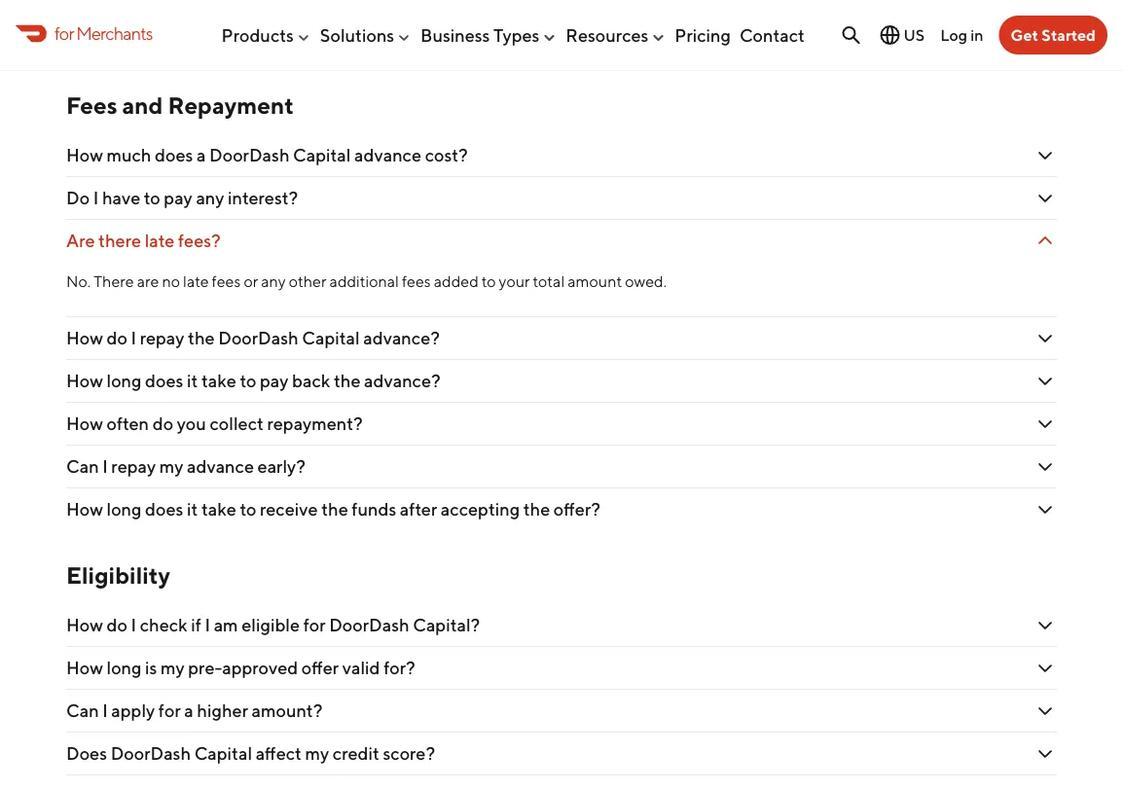 Task type: describe. For each thing, give the bounding box(es) containing it.
2 vertical spatial my
[[305, 743, 329, 764]]

there
[[98, 230, 141, 251]]

0 horizontal spatial late
[[145, 230, 175, 251]]

eligibility
[[66, 561, 170, 589]]

do i have to pay any interest?
[[66, 188, 298, 209]]

i down often
[[102, 456, 108, 477]]

for merchants link
[[16, 20, 153, 47]]

are
[[137, 272, 159, 291]]

it for pay
[[187, 371, 198, 392]]

to down how do i repay the doordash capital advance?
[[240, 371, 256, 392]]

am
[[214, 615, 238, 636]]

log
[[941, 26, 968, 44]]

amount?
[[252, 700, 323, 721]]

the right back
[[334, 371, 361, 392]]

cost?
[[425, 145, 468, 166]]

do for repay
[[107, 328, 127, 349]]

does for how long does it take to pay back the advance?
[[145, 371, 183, 392]]

log in
[[941, 26, 984, 44]]

for?
[[384, 657, 415, 678]]

1 chevron down image from the top
[[1034, 28, 1057, 52]]

valid
[[342, 657, 380, 678]]

other
[[289, 272, 327, 291]]

0 vertical spatial pay
[[164, 188, 193, 209]]

back
[[292, 371, 330, 392]]

doordash up valid
[[329, 615, 409, 636]]

solutions link
[[320, 17, 412, 53]]

does for how much does a doordash capital advance cost?
[[155, 145, 193, 166]]

chevron down image for amount?
[[1034, 699, 1057, 723]]

credit
[[333, 743, 380, 764]]

business types
[[421, 24, 540, 45]]

chevron down image for interest?
[[1034, 187, 1057, 210]]

2 vertical spatial capital
[[194, 743, 252, 764]]

have
[[102, 188, 140, 209]]

log in link
[[941, 26, 984, 44]]

pricing contact
[[675, 24, 805, 45]]

your
[[499, 272, 530, 291]]

merchants
[[76, 23, 153, 44]]

globe line image
[[879, 23, 902, 47]]

does doordash capital affect my credit score?
[[66, 743, 439, 764]]

offer
[[302, 657, 339, 678]]

1 horizontal spatial for
[[159, 700, 181, 721]]

total
[[533, 272, 565, 291]]

affect
[[256, 743, 302, 764]]

you
[[177, 413, 206, 434]]

can i repay my advance early?
[[66, 456, 306, 477]]

0 horizontal spatial advance
[[187, 456, 254, 477]]

business types link
[[421, 17, 557, 53]]

1 horizontal spatial late
[[183, 272, 209, 291]]

no
[[162, 272, 180, 291]]

there
[[94, 272, 134, 291]]

1 vertical spatial repay
[[111, 456, 156, 477]]

1 horizontal spatial is
[[145, 657, 157, 678]]

3 chevron down image from the top
[[1034, 455, 1057, 479]]

types
[[494, 24, 540, 45]]

added
[[434, 272, 479, 291]]

the left offer?
[[523, 499, 550, 520]]

parafin?
[[130, 29, 196, 50]]

do
[[66, 188, 90, 209]]

contact link
[[740, 17, 805, 53]]

how long does it take to receive the funds after accepting the offer?
[[66, 499, 600, 520]]

and
[[122, 92, 163, 119]]

fees
[[66, 92, 117, 119]]

2 fees from the left
[[402, 272, 431, 291]]

can i apply for a higher amount?
[[66, 700, 326, 721]]

long for how long does it take to receive the funds after accepting the offer?
[[107, 499, 142, 520]]

1 vertical spatial for
[[303, 615, 326, 636]]

how do i check if i am eligible for doordash capital?
[[66, 615, 480, 636]]

how for how do i repay the doordash capital advance?
[[66, 328, 103, 349]]

products
[[221, 24, 294, 45]]

i left apply
[[102, 700, 108, 721]]

doordash down apply
[[111, 743, 191, 764]]

i right if
[[205, 615, 210, 636]]

how long does it take to pay back the advance?
[[66, 371, 441, 392]]

collect
[[210, 413, 264, 434]]

in
[[971, 26, 984, 44]]

offer?
[[554, 499, 600, 520]]

0 vertical spatial advance?
[[363, 328, 440, 349]]

fees and repayment
[[66, 92, 294, 119]]

owed.
[[625, 272, 667, 291]]

interest?
[[228, 188, 298, 209]]

does for how long does it take to receive the funds after accepting the offer?
[[145, 499, 183, 520]]

additional
[[330, 272, 399, 291]]

contact
[[740, 24, 805, 45]]

chevron down image for am
[[1034, 614, 1057, 637]]

the left the 'funds'
[[321, 499, 348, 520]]

how much does a doordash capital advance cost?
[[66, 145, 468, 166]]

no.
[[66, 272, 91, 291]]

how for how long does it take to receive the funds after accepting the offer?
[[66, 499, 103, 520]]

can for can i repay my advance early?
[[66, 456, 99, 477]]

much
[[107, 145, 151, 166]]

amount
[[568, 272, 622, 291]]

1 vertical spatial do
[[152, 413, 173, 434]]

can for can i apply for a higher amount?
[[66, 700, 99, 721]]

products link
[[221, 17, 311, 53]]

are there late fees?
[[66, 230, 224, 251]]

score?
[[383, 743, 435, 764]]

how for how much does a doordash capital advance cost?
[[66, 145, 103, 166]]

repayment
[[168, 92, 294, 119]]



Task type: locate. For each thing, give the bounding box(es) containing it.
advance? down 'no. there are no late fees or any other additional fees added to your total amount owed.'
[[363, 328, 440, 349]]

2 chevron down image from the top
[[1034, 144, 1057, 167]]

1 vertical spatial does
[[145, 371, 183, 392]]

chevron down image for score?
[[1034, 742, 1057, 765]]

to left the receive
[[240, 499, 256, 520]]

0 vertical spatial advance
[[354, 145, 422, 166]]

do left you
[[152, 413, 173, 434]]

a up do i have to pay any interest?
[[197, 145, 206, 166]]

2 long from the top
[[107, 499, 142, 520]]

how do i repay the doordash capital advance?
[[66, 328, 440, 349]]

1 horizontal spatial fees
[[402, 272, 431, 291]]

0 vertical spatial long
[[107, 371, 142, 392]]

fees left added
[[402, 272, 431, 291]]

it up you
[[187, 371, 198, 392]]

3 chevron down image from the top
[[1034, 187, 1057, 210]]

is down check
[[145, 657, 157, 678]]

eligible
[[242, 615, 300, 636]]

pricing link
[[675, 17, 731, 53]]

take up how often do you collect repayment?
[[201, 371, 236, 392]]

7 chevron down image from the top
[[1034, 699, 1057, 723]]

or
[[244, 272, 258, 291]]

8 chevron down image from the top
[[1034, 742, 1057, 765]]

fees left or
[[212, 272, 241, 291]]

0 vertical spatial it
[[187, 371, 198, 392]]

approved
[[222, 657, 298, 678]]

doordash up "how long does it take to pay back the advance?"
[[218, 328, 299, 349]]

get
[[1011, 26, 1039, 44]]

any
[[196, 188, 224, 209], [261, 272, 286, 291]]

does down the can i repay my advance early?
[[145, 499, 183, 520]]

does up do i have to pay any interest?
[[155, 145, 193, 166]]

0 vertical spatial a
[[197, 145, 206, 166]]

1 how from the top
[[66, 145, 103, 166]]

check
[[140, 615, 188, 636]]

capital up back
[[302, 328, 360, 349]]

do down there
[[107, 328, 127, 349]]

i down there
[[131, 328, 136, 349]]

business
[[421, 24, 490, 45]]

long up often
[[107, 371, 142, 392]]

0 vertical spatial repay
[[140, 328, 184, 349]]

1 chevron down image from the top
[[1034, 229, 1057, 253]]

0 vertical spatial my
[[159, 456, 183, 477]]

1 fees from the left
[[212, 272, 241, 291]]

0 vertical spatial any
[[196, 188, 224, 209]]

capital down higher
[[194, 743, 252, 764]]

resources link
[[566, 17, 666, 53]]

what is parafin?
[[66, 29, 196, 50]]

are
[[66, 230, 95, 251]]

my down you
[[159, 456, 183, 477]]

doordash up interest?
[[209, 145, 290, 166]]

take
[[201, 371, 236, 392], [201, 499, 236, 520]]

6 how from the top
[[66, 615, 103, 636]]

it for receive
[[187, 499, 198, 520]]

i right do on the top of the page
[[93, 188, 99, 209]]

1 vertical spatial my
[[161, 657, 185, 678]]

my for pre-
[[161, 657, 185, 678]]

for
[[55, 23, 74, 44], [303, 615, 326, 636], [159, 700, 181, 721]]

1 vertical spatial take
[[201, 499, 236, 520]]

0 vertical spatial does
[[155, 145, 193, 166]]

pay up fees?
[[164, 188, 193, 209]]

advance?
[[363, 328, 440, 349], [364, 371, 441, 392]]

how
[[66, 145, 103, 166], [66, 328, 103, 349], [66, 371, 103, 392], [66, 413, 103, 434], [66, 499, 103, 520], [66, 615, 103, 636], [66, 657, 103, 678]]

any right or
[[261, 272, 286, 291]]

advance? right back
[[364, 371, 441, 392]]

take for pay
[[201, 371, 236, 392]]

1 vertical spatial capital
[[302, 328, 360, 349]]

how for how often do you collect repayment?
[[66, 413, 103, 434]]

4 chevron down image from the top
[[1034, 370, 1057, 393]]

long up apply
[[107, 657, 142, 678]]

what
[[66, 29, 111, 50]]

1 it from the top
[[187, 371, 198, 392]]

2 vertical spatial do
[[107, 615, 127, 636]]

for right apply
[[159, 700, 181, 721]]

1 vertical spatial pay
[[260, 371, 289, 392]]

chevron down image for pay
[[1034, 370, 1057, 393]]

repay down often
[[111, 456, 156, 477]]

1 take from the top
[[201, 371, 236, 392]]

1 vertical spatial is
[[145, 657, 157, 678]]

2 it from the top
[[187, 499, 198, 520]]

1 vertical spatial any
[[261, 272, 286, 291]]

late left fees?
[[145, 230, 175, 251]]

0 horizontal spatial any
[[196, 188, 224, 209]]

advance
[[354, 145, 422, 166], [187, 456, 254, 477]]

capital?
[[413, 615, 480, 636]]

does
[[155, 145, 193, 166], [145, 371, 183, 392], [145, 499, 183, 520]]

1 horizontal spatial a
[[197, 145, 206, 166]]

chevron down image for the
[[1034, 498, 1057, 522]]

my left pre- on the left bottom
[[161, 657, 185, 678]]

4 how from the top
[[66, 413, 103, 434]]

2 take from the top
[[201, 499, 236, 520]]

resources
[[566, 24, 649, 45]]

how for how long does it take to pay back the advance?
[[66, 371, 103, 392]]

7 how from the top
[[66, 657, 103, 678]]

for up offer
[[303, 615, 326, 636]]

pre-
[[188, 657, 222, 678]]

my right affect
[[305, 743, 329, 764]]

5 chevron down image from the top
[[1034, 656, 1057, 680]]

does up you
[[145, 371, 183, 392]]

1 vertical spatial it
[[187, 499, 198, 520]]

get started button
[[999, 16, 1108, 55]]

no. there are no late fees or any other additional fees added to your total amount owed.
[[66, 272, 667, 291]]

funds
[[352, 499, 396, 520]]

advance down how often do you collect repayment?
[[187, 456, 254, 477]]

early?
[[258, 456, 306, 477]]

repayment?
[[267, 413, 363, 434]]

0 horizontal spatial fees
[[212, 272, 241, 291]]

0 vertical spatial late
[[145, 230, 175, 251]]

i left check
[[131, 615, 136, 636]]

2 vertical spatial for
[[159, 700, 181, 721]]

1 horizontal spatial any
[[261, 272, 286, 291]]

solutions
[[320, 24, 394, 45]]

to
[[144, 188, 160, 209], [482, 272, 496, 291], [240, 371, 256, 392], [240, 499, 256, 520]]

a left higher
[[184, 700, 194, 721]]

2 chevron down image from the top
[[1034, 327, 1057, 350]]

does
[[66, 743, 107, 764]]

2 vertical spatial does
[[145, 499, 183, 520]]

doordash
[[209, 145, 290, 166], [218, 328, 299, 349], [329, 615, 409, 636], [111, 743, 191, 764]]

1 horizontal spatial advance
[[354, 145, 422, 166]]

chevron down image for advance?
[[1034, 327, 1057, 350]]

take for receive
[[201, 499, 236, 520]]

2 vertical spatial long
[[107, 657, 142, 678]]

chevron down image for advance
[[1034, 144, 1057, 167]]

1 vertical spatial long
[[107, 499, 142, 520]]

2 how from the top
[[66, 328, 103, 349]]

us
[[904, 26, 925, 44]]

repay
[[140, 328, 184, 349], [111, 456, 156, 477]]

how long is my pre-approved offer valid for?
[[66, 657, 415, 678]]

pricing
[[675, 24, 731, 45]]

late
[[145, 230, 175, 251], [183, 272, 209, 291]]

3 how from the top
[[66, 371, 103, 392]]

pay
[[164, 188, 193, 209], [260, 371, 289, 392]]

is right what
[[115, 29, 127, 50]]

1 horizontal spatial pay
[[260, 371, 289, 392]]

if
[[191, 615, 201, 636]]

3 long from the top
[[107, 657, 142, 678]]

0 horizontal spatial for
[[55, 23, 74, 44]]

how for how do i check if i am eligible for doordash capital?
[[66, 615, 103, 636]]

6 chevron down image from the top
[[1034, 614, 1057, 637]]

repay down no
[[140, 328, 184, 349]]

0 vertical spatial capital
[[293, 145, 351, 166]]

2 can from the top
[[66, 700, 99, 721]]

0 horizontal spatial pay
[[164, 188, 193, 209]]

0 vertical spatial do
[[107, 328, 127, 349]]

1 vertical spatial can
[[66, 700, 99, 721]]

2 horizontal spatial for
[[303, 615, 326, 636]]

long for how long is my pre-approved offer valid for?
[[107, 657, 142, 678]]

0 horizontal spatial is
[[115, 29, 127, 50]]

do for check
[[107, 615, 127, 636]]

how for how long is my pre-approved offer valid for?
[[66, 657, 103, 678]]

1 long from the top
[[107, 371, 142, 392]]

apply
[[111, 700, 155, 721]]

1 vertical spatial a
[[184, 700, 194, 721]]

4 chevron down image from the top
[[1034, 498, 1057, 522]]

long for how long does it take to pay back the advance?
[[107, 371, 142, 392]]

receive
[[260, 499, 318, 520]]

pay left back
[[260, 371, 289, 392]]

long
[[107, 371, 142, 392], [107, 499, 142, 520], [107, 657, 142, 678]]

it down the can i repay my advance early?
[[187, 499, 198, 520]]

0 vertical spatial for
[[55, 23, 74, 44]]

capital up interest?
[[293, 145, 351, 166]]

do left check
[[107, 615, 127, 636]]

for left merchants
[[55, 23, 74, 44]]

the
[[188, 328, 215, 349], [334, 371, 361, 392], [321, 499, 348, 520], [523, 499, 550, 520]]

0 vertical spatial is
[[115, 29, 127, 50]]

is
[[115, 29, 127, 50], [145, 657, 157, 678]]

5 how from the top
[[66, 499, 103, 520]]

started
[[1042, 26, 1096, 44]]

how often do you collect repayment?
[[66, 413, 366, 434]]

1 vertical spatial advance?
[[364, 371, 441, 392]]

5 chevron down image from the top
[[1034, 412, 1057, 436]]

late right no
[[183, 272, 209, 291]]

for merchants
[[55, 23, 153, 44]]

fees
[[212, 272, 241, 291], [402, 272, 431, 291]]

chevron down image for valid
[[1034, 656, 1057, 680]]

can
[[66, 456, 99, 477], [66, 700, 99, 721]]

0 vertical spatial can
[[66, 456, 99, 477]]

advance left cost?
[[354, 145, 422, 166]]

my for advance
[[159, 456, 183, 477]]

to left your on the top left of page
[[482, 272, 496, 291]]

chevron down image
[[1034, 229, 1057, 253], [1034, 327, 1057, 350], [1034, 455, 1057, 479], [1034, 498, 1057, 522], [1034, 656, 1057, 680]]

long up eligibility
[[107, 499, 142, 520]]

any up fees?
[[196, 188, 224, 209]]

0 horizontal spatial a
[[184, 700, 194, 721]]

higher
[[197, 700, 248, 721]]

to right have
[[144, 188, 160, 209]]

the up "how long does it take to pay back the advance?"
[[188, 328, 215, 349]]

accepting
[[441, 499, 520, 520]]

get started
[[1011, 26, 1096, 44]]

1 vertical spatial advance
[[187, 456, 254, 477]]

capital
[[293, 145, 351, 166], [302, 328, 360, 349], [194, 743, 252, 764]]

chevron down image
[[1034, 28, 1057, 52], [1034, 144, 1057, 167], [1034, 187, 1057, 210], [1034, 370, 1057, 393], [1034, 412, 1057, 436], [1034, 614, 1057, 637], [1034, 699, 1057, 723], [1034, 742, 1057, 765]]

fees?
[[178, 230, 221, 251]]

1 vertical spatial late
[[183, 272, 209, 291]]

often
[[107, 413, 149, 434]]

1 can from the top
[[66, 456, 99, 477]]

after
[[400, 499, 437, 520]]

0 vertical spatial take
[[201, 371, 236, 392]]

take down the can i repay my advance early?
[[201, 499, 236, 520]]



Task type: vqa. For each thing, say whether or not it's contained in the screenshot.
Business Types link
yes



